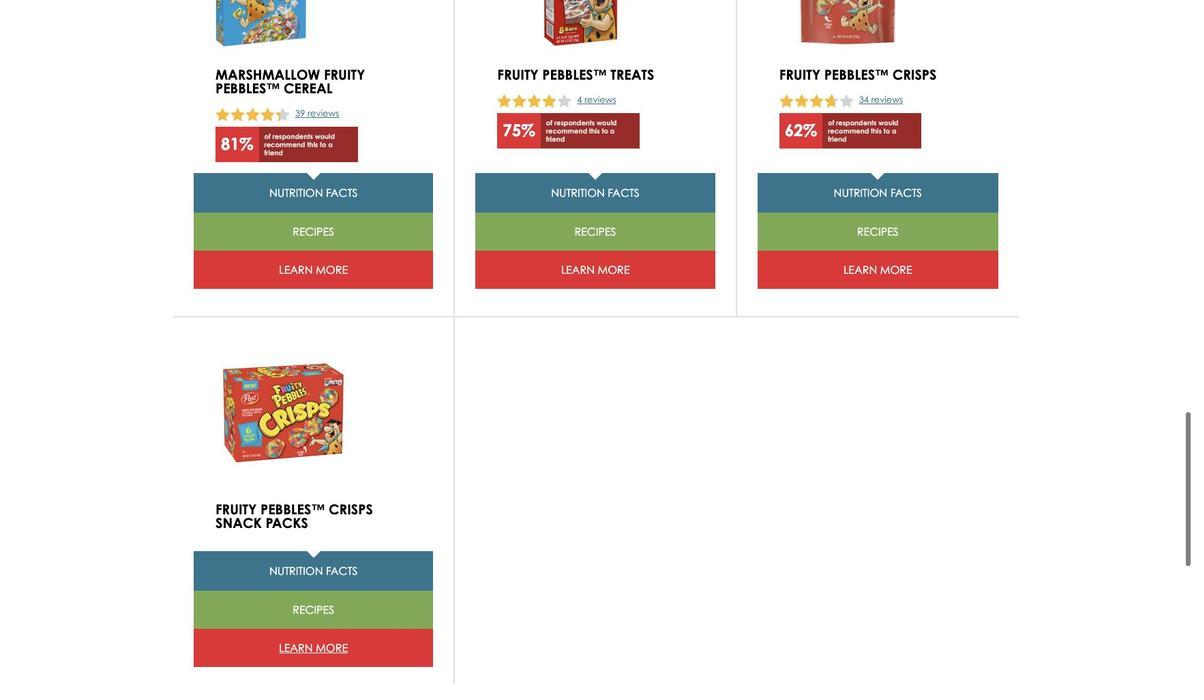 Task type: vqa. For each thing, say whether or not it's contained in the screenshot.
counsel;
no



Task type: locate. For each thing, give the bounding box(es) containing it.
fruity left packs
[[216, 501, 257, 518]]

of respondents would recommend this to a friend down 34 at the right top of the page
[[828, 118, 899, 143]]

reviews right 39
[[308, 108, 339, 118]]

of down rated 4.0 out of 5 stars image
[[546, 118, 552, 127]]

34 reviews
[[859, 94, 903, 105]]

recipes link
[[194, 213, 433, 251], [476, 213, 715, 251], [757, 213, 998, 251], [194, 591, 433, 629]]

recommend down 4
[[546, 127, 587, 135]]

recommend down 39
[[264, 140, 305, 148]]

respondents
[[554, 118, 595, 127], [836, 118, 877, 127], [272, 132, 313, 140]]

respondents down 39
[[272, 132, 313, 140]]

would down 34 reviews link
[[879, 118, 899, 127]]

crisps right packs
[[329, 501, 373, 518]]

learn more link for 81%
[[194, 251, 433, 289]]

would
[[597, 118, 617, 127], [879, 118, 899, 127], [315, 132, 335, 140]]

to down 34 reviews link
[[884, 127, 890, 135]]

1 horizontal spatial of respondents would recommend this to a friend
[[546, 118, 617, 143]]

1 horizontal spatial a
[[610, 127, 615, 135]]

pebbles™
[[542, 66, 607, 83], [824, 66, 889, 83], [216, 80, 280, 97], [261, 501, 325, 518]]

friend right 62%
[[828, 135, 847, 143]]

nutrition facts button
[[194, 173, 433, 213], [476, 173, 715, 213], [757, 173, 998, 213], [194, 552, 433, 591]]

recipes for 81%
[[293, 225, 334, 238]]

fruity up 39 reviews
[[324, 66, 365, 83]]

cereal
[[284, 80, 333, 97]]

learn more
[[279, 263, 348, 277], [561, 263, 630, 277], [844, 263, 912, 277], [279, 642, 348, 655]]

crisps for fruity pebbles™ crisps snack packs
[[329, 501, 373, 518]]

respondents down 4
[[554, 118, 595, 127]]

62%
[[785, 120, 817, 141]]

more for 62%
[[880, 263, 912, 277]]

would for 75%
[[597, 118, 617, 127]]

34
[[859, 94, 869, 105]]

respondents for 62%
[[836, 118, 877, 127]]

this down 34 reviews link
[[871, 127, 882, 135]]

a down 34 reviews link
[[892, 127, 897, 135]]

pebbles™ inside fruity pebbles™ crisps snack packs
[[261, 501, 325, 518]]

friend right 75%
[[546, 135, 565, 143]]

0 horizontal spatial this
[[307, 140, 318, 148]]

this
[[589, 127, 600, 135], [871, 127, 882, 135], [307, 140, 318, 148]]

2 horizontal spatial to
[[884, 127, 890, 135]]

pebbles™ for fruity pebbles™ crisps
[[824, 66, 889, 83]]

learn for 62%
[[844, 263, 877, 277]]

fruity for fruity pebbles™ crisps snack packs
[[216, 501, 257, 518]]

of respondents would recommend this to a friend down 4
[[546, 118, 617, 143]]

respondents down 34 at the right top of the page
[[836, 118, 877, 127]]

to for 81%
[[320, 140, 326, 148]]

reviews
[[585, 94, 616, 105], [871, 94, 903, 105], [308, 108, 339, 118]]

0 horizontal spatial crisps
[[329, 501, 373, 518]]

fruity up rated 3.7 out of 5 stars "image"
[[779, 66, 821, 83]]

to for 62%
[[884, 127, 890, 135]]

a down 4 reviews link
[[610, 127, 615, 135]]

marshmallow fruity pebbles cereal box image
[[216, 0, 306, 47]]

facts for 75%
[[608, 186, 640, 200]]

nutrition facts
[[269, 186, 358, 200], [551, 186, 640, 200], [834, 186, 922, 200], [269, 564, 358, 578]]

crisps
[[893, 66, 937, 83], [329, 501, 373, 518]]

1 vertical spatial crisps
[[329, 501, 373, 518]]

2 horizontal spatial of respondents would recommend this to a friend
[[828, 118, 899, 143]]

to down 4 reviews link
[[602, 127, 608, 135]]

would for 62%
[[879, 118, 899, 127]]

1 horizontal spatial this
[[589, 127, 600, 135]]

2 horizontal spatial reviews
[[871, 94, 903, 105]]

reviews right 4
[[585, 94, 616, 105]]

4 reviews link
[[577, 93, 616, 107]]

reviews for 81%
[[308, 108, 339, 118]]

friend for 81%
[[264, 148, 283, 157]]

fruity inside fruity pebbles™ crisps snack packs
[[216, 501, 257, 518]]

learn
[[279, 263, 313, 277], [561, 263, 595, 277], [844, 263, 877, 277], [279, 642, 313, 655]]

of respondents would recommend this to a friend down 39
[[264, 132, 335, 157]]

1 horizontal spatial to
[[602, 127, 608, 135]]

1 horizontal spatial crisps
[[893, 66, 937, 83]]

learn more link for 62%
[[757, 251, 998, 289]]

would down 39 reviews link
[[315, 132, 335, 140]]

0 horizontal spatial of respondents would recommend this to a friend
[[264, 132, 335, 157]]

1 horizontal spatial would
[[597, 118, 617, 127]]

of for 62%
[[828, 118, 834, 127]]

1 horizontal spatial of
[[546, 118, 552, 127]]

more
[[316, 263, 348, 277], [598, 263, 630, 277], [880, 263, 912, 277], [316, 642, 348, 655]]

learn more for 81%
[[279, 263, 348, 277]]

friend right 81%
[[264, 148, 283, 157]]

of for 81%
[[264, 132, 271, 140]]

nutrition facts button for 62%
[[757, 173, 998, 213]]

fruity pebbles crisps snack pack packaging image
[[216, 345, 352, 481]]

of
[[546, 118, 552, 127], [828, 118, 834, 127], [264, 132, 271, 140]]

0 horizontal spatial to
[[320, 140, 326, 148]]

facts for 81%
[[326, 186, 358, 200]]

of respondents would recommend this to a friend
[[546, 118, 617, 143], [828, 118, 899, 143], [264, 132, 335, 157]]

1 horizontal spatial reviews
[[585, 94, 616, 105]]

recipes
[[293, 225, 334, 238], [575, 225, 616, 238], [857, 225, 899, 238], [293, 603, 334, 617]]

2 horizontal spatial respondents
[[836, 118, 877, 127]]

to
[[602, 127, 608, 135], [884, 127, 890, 135], [320, 140, 326, 148]]

a for 81%
[[328, 140, 333, 148]]

crisps up 34 reviews
[[893, 66, 937, 83]]

2 horizontal spatial this
[[871, 127, 882, 135]]

0 vertical spatial crisps
[[893, 66, 937, 83]]

a for 62%
[[892, 127, 897, 135]]

2 horizontal spatial recommend
[[828, 127, 869, 135]]

fruity up rated 4.0 out of 5 stars image
[[497, 66, 539, 83]]

of respondents would recommend this to a friend for 62%
[[828, 118, 899, 143]]

nutrition
[[269, 186, 323, 200], [551, 186, 605, 200], [834, 186, 887, 200], [269, 564, 323, 578]]

friend
[[546, 135, 565, 143], [828, 135, 847, 143], [264, 148, 283, 157]]

fruity
[[324, 66, 365, 83], [497, 66, 539, 83], [779, 66, 821, 83], [216, 501, 257, 518]]

crisps inside fruity pebbles™ crisps snack packs
[[329, 501, 373, 518]]

reviews right 34 at the right top of the page
[[871, 94, 903, 105]]

0 horizontal spatial recommend
[[264, 140, 305, 148]]

2 horizontal spatial a
[[892, 127, 897, 135]]

of respondents would recommend this to a friend for 81%
[[264, 132, 335, 157]]

a down 39 reviews link
[[328, 140, 333, 148]]

nutrition for 81%
[[269, 186, 323, 200]]

0 horizontal spatial respondents
[[272, 132, 313, 140]]

facts
[[326, 186, 358, 200], [608, 186, 640, 200], [890, 186, 922, 200], [326, 564, 358, 578]]

recommend for 75%
[[546, 127, 587, 135]]

2 horizontal spatial of
[[828, 118, 834, 127]]

1 horizontal spatial friend
[[546, 135, 565, 143]]

rated 4.0 out of 5 stars image
[[497, 92, 572, 108]]

0 horizontal spatial of
[[264, 132, 271, 140]]

respondents for 81%
[[272, 132, 313, 140]]

0 horizontal spatial would
[[315, 132, 335, 140]]

would down 4 reviews link
[[597, 118, 617, 127]]

recommend
[[546, 127, 587, 135], [828, 127, 869, 135], [264, 140, 305, 148]]

of for 75%
[[546, 118, 552, 127]]

learn more link
[[194, 251, 433, 289], [476, 251, 715, 289], [757, 251, 998, 289], [194, 629, 433, 667]]

this down 4 reviews link
[[589, 127, 600, 135]]

to down 39 reviews link
[[320, 140, 326, 148]]

recipes link for 62%
[[757, 213, 998, 251]]

fruity inside marshmallow fruity pebbles™ cereal
[[324, 66, 365, 83]]

of down the rated 4.1 out of 5 stars image
[[264, 132, 271, 140]]

more for 81%
[[316, 263, 348, 277]]

0 horizontal spatial a
[[328, 140, 333, 148]]

1 horizontal spatial respondents
[[554, 118, 595, 127]]

0 horizontal spatial reviews
[[308, 108, 339, 118]]

fruity pebbles™ crisps
[[779, 66, 937, 83]]

this for 62%
[[871, 127, 882, 135]]

2 horizontal spatial friend
[[828, 135, 847, 143]]

this down 39 reviews link
[[307, 140, 318, 148]]

2 horizontal spatial would
[[879, 118, 899, 127]]

would for 81%
[[315, 132, 335, 140]]

of down rated 3.7 out of 5 stars "image"
[[828, 118, 834, 127]]

0 horizontal spatial friend
[[264, 148, 283, 157]]

pebbles™ for fruity pebbles™ crisps snack packs
[[261, 501, 325, 518]]

recommend down 34 at the right top of the page
[[828, 127, 869, 135]]

a
[[610, 127, 615, 135], [892, 127, 897, 135], [328, 140, 333, 148]]

1 horizontal spatial recommend
[[546, 127, 587, 135]]



Task type: describe. For each thing, give the bounding box(es) containing it.
recommend for 81%
[[264, 140, 305, 148]]

reviews for 62%
[[871, 94, 903, 105]]

recipes for 75%
[[575, 225, 616, 238]]

reviews for 75%
[[585, 94, 616, 105]]

nutrition facts button for 81%
[[194, 173, 433, 213]]

respondents for 75%
[[554, 118, 595, 127]]

recipes link for 75%
[[476, 213, 715, 251]]

fruity pebbles™ treats
[[497, 66, 654, 83]]

learn more link for 75%
[[476, 251, 715, 289]]

fruity pebbles™ crisps packaging image
[[779, 0, 916, 47]]

39
[[295, 108, 305, 118]]

nutrition for 62%
[[834, 186, 887, 200]]

pebbles™ inside marshmallow fruity pebbles™ cereal
[[216, 80, 280, 97]]

nutrition for 75%
[[551, 186, 605, 200]]

learn for 81%
[[279, 263, 313, 277]]

nutrition facts for 75%
[[551, 186, 640, 200]]

of respondents would recommend this to a friend for 75%
[[546, 118, 617, 143]]

this for 81%
[[307, 140, 318, 148]]

recommend for 62%
[[828, 127, 869, 135]]

treats
[[611, 66, 654, 83]]

pebbles™ for fruity pebbles™ treats
[[542, 66, 607, 83]]

nutrition facts for 62%
[[834, 186, 922, 200]]

rated 3.7 out of 5 stars image
[[779, 92, 854, 108]]

4 reviews
[[577, 94, 616, 105]]

a for 75%
[[610, 127, 615, 135]]

packs
[[266, 515, 308, 532]]

more for 75%
[[598, 263, 630, 277]]

marshmallow fruity pebbles™ cereal
[[216, 66, 365, 97]]

to for 75%
[[602, 127, 608, 135]]

fruity for fruity pebbles™ crisps
[[779, 66, 821, 83]]

34 reviews link
[[859, 93, 903, 107]]

friend for 75%
[[546, 135, 565, 143]]

4
[[577, 94, 582, 105]]

75%
[[503, 120, 535, 141]]

81%
[[221, 134, 253, 154]]

learn more for 75%
[[561, 263, 630, 277]]

facts for 62%
[[890, 186, 922, 200]]

fruity for fruity pebbles™ treats
[[497, 66, 539, 83]]

39 reviews link
[[295, 107, 339, 120]]

crisps for fruity pebbles™ crisps
[[893, 66, 937, 83]]

snack
[[216, 515, 262, 532]]

learn for 75%
[[561, 263, 595, 277]]

fruity pebbles™ crisps snack packs
[[216, 501, 373, 532]]

this for 75%
[[589, 127, 600, 135]]

rated 4.1 out of 5 stars image
[[216, 106, 291, 121]]

fruity pebbles treats box image
[[497, 0, 664, 47]]

39 reviews
[[295, 108, 339, 118]]

nutrition facts for 81%
[[269, 186, 358, 200]]

friend for 62%
[[828, 135, 847, 143]]

recipes link for 81%
[[194, 213, 433, 251]]

nutrition facts button for 75%
[[476, 173, 715, 213]]

recipes for 62%
[[857, 225, 899, 238]]

marshmallow
[[216, 66, 320, 83]]

learn more for 62%
[[844, 263, 912, 277]]



